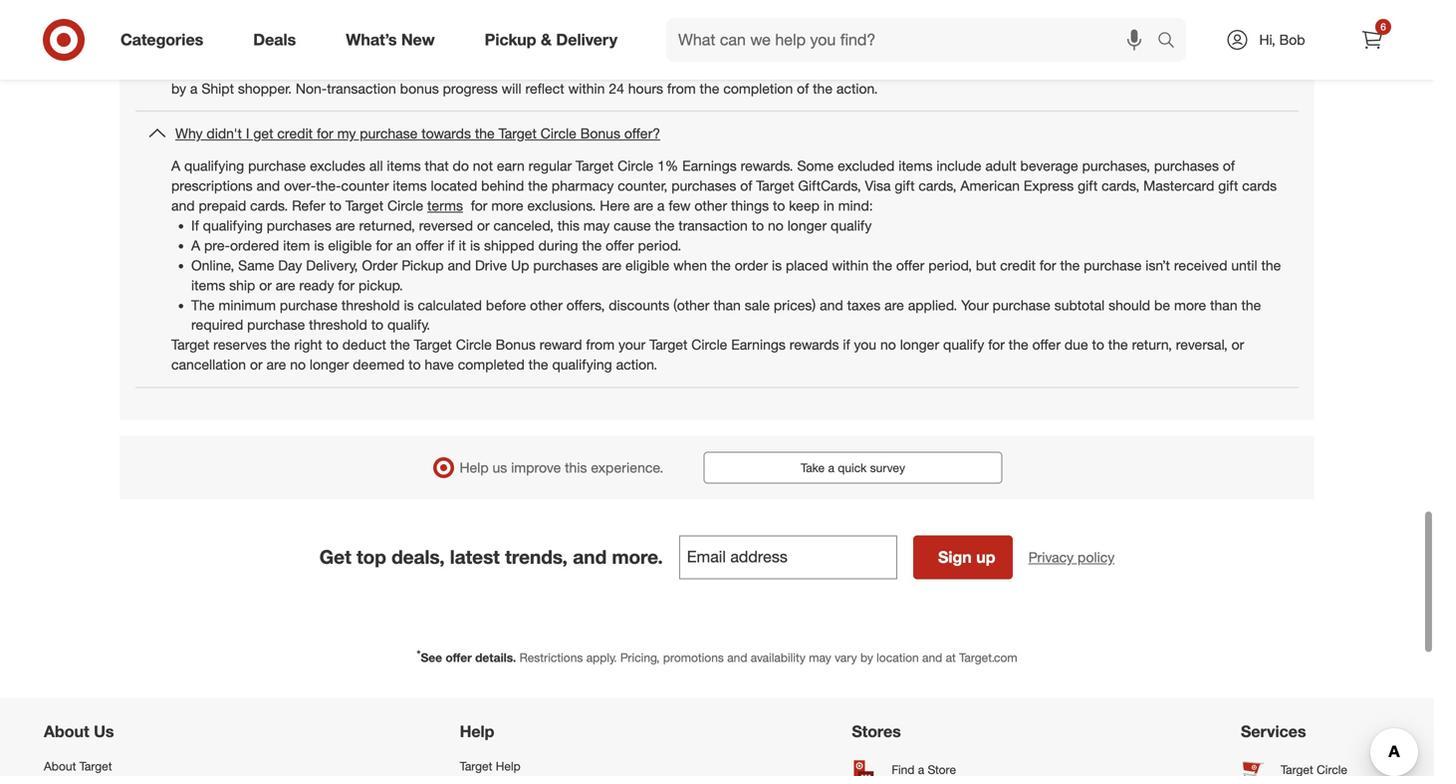 Task type: vqa. For each thing, say whether or not it's contained in the screenshot.
6Pm
no



Task type: describe. For each thing, give the bounding box(es) containing it.
at
[[946, 650, 956, 665]]

purchase down minimum
[[247, 316, 305, 333]]

express
[[1024, 177, 1074, 194]]

about for about target
[[44, 759, 76, 773]]

top
[[357, 545, 386, 568]]

0 vertical spatial more
[[491, 197, 524, 214]]

get
[[320, 545, 351, 568]]

reversed
[[419, 216, 473, 234]]

towards
[[422, 125, 471, 142]]

terms link
[[427, 197, 463, 214]]

for
[[635, 60, 655, 77]]

what's new
[[346, 30, 435, 49]]

sign
[[938, 547, 972, 567]]

1 horizontal spatial pickup
[[485, 30, 536, 49]]

reward
[[540, 336, 582, 353]]

from inside please allow 24 hours for your bonus to advance after in-store purchases. for online purchases, you will see your bonus advance once the order ships, is picked up, or is delivered by a shipt shopper. non-transaction bonus progress will reflect within 24 hours from the completion of the action.
[[667, 80, 696, 97]]

the left due
[[1009, 336, 1029, 353]]

before
[[486, 296, 526, 314]]

services
[[1241, 722, 1307, 741]]

non-
[[296, 80, 327, 97]]

in
[[824, 197, 835, 214]]

of inside please allow 24 hours for your bonus to advance after in-store purchases. for online purchases, you will see your bonus advance once the order ships, is picked up, or is delivered by a shipt shopper. non-transaction bonus progress will reflect within 24 hours from the completion of the action.
[[797, 80, 809, 97]]

new
[[401, 30, 435, 49]]

adult
[[986, 157, 1017, 174]]

and up if
[[171, 197, 195, 214]]

what's new link
[[329, 18, 460, 62]]

purchase down ready in the top of the page
[[280, 296, 338, 314]]

credit inside 'why didn't i get credit for my purchase towards the target circle bonus offer?' dropdown button
[[277, 125, 313, 142]]

i for get
[[246, 125, 250, 142]]

the inside dropdown button
[[475, 125, 495, 142]]

improve
[[511, 459, 561, 476]]

from inside terms for more exclusions. here are a few other things to keep in mind: if qualifying purchases are returned, reversed or canceled, this may cause the transaction to no longer qualify a pre-ordered item is eligible for an offer if it is shipped during the offer period. online, same day delivery, order pickup and drive up purchases are eligible when the order is placed within the offer period, but credit for the purchase isn't received until the items ship or are ready for pickup. the minimum purchase threshold is calculated before other offers, discounts (other than sale prices) and taxes are applied. your purchase subtotal should be more than the required purchase threshold to qualify. target reserves the right to deduct the target circle bonus reward from your target circle earnings rewards if you no longer qualify for the offer due to the return, reversal, or cancellation or are no longer deemed to have completed the qualifying action.
[[586, 336, 615, 353]]

is up qualify.
[[404, 296, 414, 314]]

circle up counter,
[[618, 157, 654, 174]]

is right the item
[[314, 236, 324, 254]]

purchases up the item
[[267, 216, 332, 234]]

period,
[[929, 256, 972, 274]]

deals,
[[392, 545, 445, 568]]

target help link
[[460, 750, 586, 776]]

up,
[[1174, 60, 1193, 77]]

cards.
[[250, 197, 288, 214]]

credit inside terms for more exclusions. here are a few other things to keep in mind: if qualifying purchases are returned, reversed or canceled, this may cause the transaction to no longer qualify a pre-ordered item is eligible for an offer if it is shipped during the offer period. online, same day delivery, order pickup and drive up purchases are eligible when the order is placed within the offer period, but credit for the purchase isn't received until the items ship or are ready for pickup. the minimum purchase threshold is calculated before other offers, discounts (other than sale prices) and taxes are applied. your purchase subtotal should be more than the required purchase threshold to qualify. target reserves the right to deduct the target circle bonus reward from your target circle earnings rewards if you no longer qualify for the offer due to the return, reversal, or cancellation or are no longer deemed to have completed the qualifying action.
[[1000, 256, 1036, 274]]

take
[[801, 460, 825, 475]]

1 horizontal spatial no
[[768, 216, 784, 234]]

and down it
[[448, 256, 471, 274]]

see inside dropdown button
[[250, 28, 272, 45]]

circle down (other
[[692, 336, 728, 353]]

for up subtotal
[[1040, 256, 1057, 274]]

the up 'why didn't i get credit for my purchase towards the target circle bonus offer?' dropdown button
[[700, 80, 720, 97]]

1 than from the left
[[714, 296, 741, 314]]

to left have
[[409, 356, 421, 373]]

1 horizontal spatial eligible
[[626, 256, 670, 274]]

purchases down during
[[533, 256, 598, 274]]

items left include
[[899, 157, 933, 174]]

(other
[[674, 296, 710, 314]]

purchase inside a qualifying purchase excludes all items that do not earn regular target circle 1% earnings rewards. some excluded items include adult beverage purchases, purchases of prescriptions and over-the-counter items located behind the pharmacy counter, purchases of target giftcards, visa gift cards, american express gift cards, mastercard gift cards and prepaid cards. refer to target circle
[[248, 157, 306, 174]]

bonus up why didn't i get credit for my purchase towards the target circle bonus offer?
[[400, 80, 439, 97]]

or up shipped
[[477, 216, 490, 234]]

circle up completed
[[456, 336, 492, 353]]

1 vertical spatial if
[[843, 336, 850, 353]]

offer?
[[624, 125, 660, 142]]

cancellation
[[171, 356, 246, 373]]

0 vertical spatial will
[[798, 60, 818, 77]]

us
[[94, 722, 114, 741]]

for inside please allow 24 hours for your bonus to advance after in-store purchases. for online purchases, you will see your bonus advance once the order ships, is picked up, or is delivered by a shipt shopper. non-transaction bonus progress will reflect within 24 hours from the completion of the action.
[[311, 60, 328, 77]]

earn
[[497, 157, 525, 174]]

circle inside dropdown button
[[541, 125, 577, 142]]

for inside dropdown button
[[317, 125, 333, 142]]

have
[[425, 356, 454, 373]]

0 vertical spatial qualify
[[831, 216, 872, 234]]

to right right
[[326, 336, 339, 353]]

should
[[1109, 296, 1151, 314]]

and left at
[[923, 650, 943, 665]]

the down the reward in the top left of the page
[[529, 356, 548, 373]]

items inside terms for more exclusions. here are a few other things to keep in mind: if qualifying purchases are returned, reversed or canceled, this may cause the transaction to no longer qualify a pre-ordered item is eligible for an offer if it is shipped during the offer period. online, same day delivery, order pickup and drive up purchases are eligible when the order is placed within the offer period, but credit for the purchase isn't received until the items ship or are ready for pickup. the minimum purchase threshold is calculated before other offers, discounts (other than sale prices) and taxes are applied. your purchase subtotal should be more than the required purchase threshold to qualify. target reserves the right to deduct the target circle bonus reward from your target circle earnings rewards if you no longer qualify for the offer due to the return, reversal, or cancellation or are no longer deemed to have completed the qualifying action.
[[191, 276, 225, 294]]

few
[[669, 197, 691, 214]]

this inside terms for more exclusions. here are a few other things to keep in mind: if qualifying purchases are returned, reversed or canceled, this may cause the transaction to no longer qualify a pre-ordered item is eligible for an offer if it is shipped during the offer period. online, same day delivery, order pickup and drive up purchases are eligible when the order is placed within the offer period, but credit for the purchase isn't received until the items ship or are ready for pickup. the minimum purchase threshold is calculated before other offers, discounts (other than sale prices) and taxes are applied. your purchase subtotal should be more than the required purchase threshold to qualify. target reserves the right to deduct the target circle bonus reward from your target circle earnings rewards if you no longer qualify for the offer due to the return, reversal, or cancellation or are no longer deemed to have completed the qualifying action.
[[558, 216, 580, 234]]

and left more.
[[573, 545, 607, 568]]

latest
[[450, 545, 500, 568]]

your inside terms for more exclusions. here are a few other things to keep in mind: if qualifying purchases are returned, reversed or canceled, this may cause the transaction to no longer qualify a pre-ordered item is eligible for an offer if it is shipped during the offer period. online, same day delivery, order pickup and drive up purchases are eligible when the order is placed within the offer period, but credit for the purchase isn't received until the items ship or are ready for pickup. the minimum purchase threshold is calculated before other offers, discounts (other than sale prices) and taxes are applied. your purchase subtotal should be more than the required purchase threshold to qualify. target reserves the right to deduct the target circle bonus reward from your target circle earnings rewards if you no longer qualify for the offer due to the return, reversal, or cancellation or are no longer deemed to have completed the qualifying action.
[[619, 336, 646, 353]]

2 vertical spatial help
[[496, 759, 521, 773]]

behind
[[481, 177, 524, 194]]

sign up
[[938, 547, 996, 567]]

why
[[175, 125, 203, 142]]

sale
[[745, 296, 770, 314]]

during
[[539, 236, 578, 254]]

are down counter,
[[634, 197, 654, 214]]

bonus inside dropdown button
[[380, 28, 420, 45]]

offer left period, on the right of page
[[896, 256, 925, 274]]

1 vertical spatial qualifying
[[203, 216, 263, 234]]

cause
[[614, 216, 651, 234]]

sign up button
[[913, 535, 1013, 579]]

2 advance from the left
[[922, 60, 975, 77]]

but
[[976, 256, 997, 274]]

target help
[[460, 759, 521, 773]]

delivery,
[[306, 256, 358, 274]]

return,
[[1132, 336, 1172, 353]]

the inside a qualifying purchase excludes all items that do not earn regular target circle 1% earnings rewards. some excluded items include adult beverage purchases, purchases of prescriptions and over-the-counter items located behind the pharmacy counter, purchases of target giftcards, visa gift cards, american express gift cards, mastercard gift cards and prepaid cards. refer to target circle
[[528, 177, 548, 194]]

are down day
[[276, 276, 295, 294]]

the down until
[[1242, 296, 1262, 314]]

1 vertical spatial no
[[881, 336, 896, 353]]

your
[[961, 296, 989, 314]]

the up period.
[[655, 216, 675, 234]]

to down the things
[[752, 216, 764, 234]]

due
[[1065, 336, 1088, 353]]

purchases up mastercard
[[1154, 157, 1219, 174]]

period.
[[638, 236, 682, 254]]

purchases up few
[[672, 177, 737, 194]]

1 horizontal spatial other
[[695, 197, 727, 214]]

is right "up," at the top of page
[[1213, 60, 1223, 77]]

prices)
[[774, 296, 816, 314]]

or inside please allow 24 hours for your bonus to advance after in-store purchases. for online purchases, you will see your bonus advance once the order ships, is picked up, or is delivered by a shipt shopper. non-transaction bonus progress will reflect within 24 hours from the completion of the action.
[[1197, 60, 1209, 77]]

target.com
[[959, 650, 1018, 665]]

are down cause
[[602, 256, 622, 274]]

1 vertical spatial other
[[530, 296, 563, 314]]

2 horizontal spatial your
[[848, 60, 875, 77]]

to left keep
[[773, 197, 785, 214]]

the right until
[[1262, 256, 1281, 274]]

purchases.
[[563, 60, 631, 77]]

progress inside please allow 24 hours for your bonus to advance after in-store purchases. for online purchases, you will see your bonus advance once the order ships, is picked up, or is delivered by a shipt shopper. non-transaction bonus progress will reflect within 24 hours from the completion of the action.
[[443, 80, 498, 97]]

i for see
[[242, 28, 246, 45]]

pickup inside terms for more exclusions. here are a few other things to keep in mind: if qualifying purchases are returned, reversed or canceled, this may cause the transaction to no longer qualify a pre-ordered item is eligible for an offer if it is shipped during the offer period. online, same day delivery, order pickup and drive up purchases are eligible when the order is placed within the offer period, but credit for the purchase isn't received until the items ship or are ready for pickup. the minimum purchase threshold is calculated before other offers, discounts (other than sale prices) and taxes are applied. your purchase subtotal should be more than the required purchase threshold to qualify. target reserves the right to deduct the target circle bonus reward from your target circle earnings rewards if you no longer qualify for the offer due to the return, reversal, or cancellation or are no longer deemed to have completed the qualifying action.
[[402, 256, 444, 274]]

3 gift from the left
[[1219, 177, 1239, 194]]

target inside dropdown button
[[499, 125, 537, 142]]

is right it
[[470, 236, 480, 254]]

reflect
[[525, 80, 565, 97]]

shopper.
[[238, 80, 292, 97]]

keep
[[789, 197, 820, 214]]

delivery
[[556, 30, 618, 49]]

purchases, inside a qualifying purchase excludes all items that do not earn regular target circle 1% earnings rewards. some excluded items include adult beverage purchases, purchases of prescriptions and over-the-counter items located behind the pharmacy counter, purchases of target giftcards, visa gift cards, american express gift cards, mastercard gift cards and prepaid cards. refer to target circle
[[1082, 157, 1151, 174]]

an
[[396, 236, 412, 254]]

us
[[493, 459, 507, 476]]

discounts
[[609, 296, 670, 314]]

policy
[[1078, 548, 1115, 566]]

stores
[[852, 722, 901, 741]]

the down qualify.
[[390, 336, 410, 353]]

by inside * see offer details. restrictions apply. pricing, promotions and availability may vary by location and at target.com
[[861, 650, 873, 665]]

items right the all
[[387, 157, 421, 174]]

2 than from the left
[[1210, 296, 1238, 314]]

privacy policy
[[1029, 548, 1115, 566]]

the right completion
[[813, 80, 833, 97]]

the up subtotal
[[1060, 256, 1080, 274]]

items down that
[[393, 177, 427, 194]]

reserves
[[213, 336, 267, 353]]

picked
[[1128, 60, 1170, 77]]

for down the your in the right of the page
[[988, 336, 1005, 353]]

what's
[[346, 30, 397, 49]]

location
[[877, 650, 919, 665]]

you inside please allow 24 hours for your bonus to advance after in-store purchases. for online purchases, you will see your bonus advance once the order ships, is picked up, or is delivered by a shipt shopper. non-transaction bonus progress will reflect within 24 hours from the completion of the action.
[[772, 60, 794, 77]]

purchase right the your in the right of the page
[[993, 296, 1051, 314]]

offer down cause
[[606, 236, 634, 254]]

0 horizontal spatial will
[[502, 80, 522, 97]]

are left returned,
[[336, 216, 355, 234]]

may inside * see offer details. restrictions apply. pricing, promotions and availability may vary by location and at target.com
[[809, 650, 832, 665]]

2 vertical spatial qualifying
[[552, 356, 612, 373]]

2 cards, from the left
[[1102, 177, 1140, 194]]

when can i see my target circle bonus progress reflected?
[[175, 28, 546, 45]]

calculated
[[418, 296, 482, 314]]

earnings inside a qualifying purchase excludes all items that do not earn regular target circle 1% earnings rewards. some excluded items include adult beverage purchases, purchases of prescriptions and over-the-counter items located behind the pharmacy counter, purchases of target giftcards, visa gift cards, american express gift cards, mastercard gift cards and prepaid cards. refer to target circle
[[682, 157, 737, 174]]

1 horizontal spatial longer
[[788, 216, 827, 234]]

2 gift from the left
[[1078, 177, 1098, 194]]

restrictions
[[520, 650, 583, 665]]

offer left due
[[1033, 336, 1061, 353]]

&
[[541, 30, 552, 49]]

and up cards.
[[257, 177, 280, 194]]

1 horizontal spatial more
[[1174, 296, 1207, 314]]

to right due
[[1092, 336, 1105, 353]]

search
[[1149, 32, 1196, 51]]

the left return, in the right of the page
[[1109, 336, 1128, 353]]

pharmacy
[[552, 177, 614, 194]]

2 vertical spatial no
[[290, 356, 306, 373]]

the right during
[[582, 236, 602, 254]]

bonus down what's new at the top left
[[363, 60, 402, 77]]

deals link
[[236, 18, 321, 62]]

1 gift from the left
[[895, 177, 915, 194]]

visa
[[865, 177, 891, 194]]

up
[[976, 547, 996, 567]]

giftcards,
[[798, 177, 861, 194]]

after
[[478, 60, 507, 77]]

earnings inside terms for more exclusions. here are a few other things to keep in mind: if qualifying purchases are returned, reversed or canceled, this may cause the transaction to no longer qualify a pre-ordered item is eligible for an offer if it is shipped during the offer period. online, same day delivery, order pickup and drive up purchases are eligible when the order is placed within the offer period, but credit for the purchase isn't received until the items ship or are ready for pickup. the minimum purchase threshold is calculated before other offers, discounts (other than sale prices) and taxes are applied. your purchase subtotal should be more than the required purchase threshold to qualify. target reserves the right to deduct the target circle bonus reward from your target circle earnings rewards if you no longer qualify for the offer due to the return, reversal, or cancellation or are no longer deemed to have completed the qualifying action.
[[731, 336, 786, 353]]

drive
[[475, 256, 507, 274]]

qualify.
[[387, 316, 430, 333]]

is left placed
[[772, 256, 782, 274]]

to inside a qualifying purchase excludes all items that do not earn regular target circle 1% earnings rewards. some excluded items include adult beverage purchases, purchases of prescriptions and over-the-counter items located behind the pharmacy counter, purchases of target giftcards, visa gift cards, american express gift cards, mastercard gift cards and prepaid cards. refer to target circle
[[329, 197, 342, 214]]

and left taxes
[[820, 296, 843, 314]]

action. inside please allow 24 hours for your bonus to advance after in-store purchases. for online purchases, you will see your bonus advance once the order ships, is picked up, or is delivered by a shipt shopper. non-transaction bonus progress will reflect within 24 hours from the completion of the action.
[[837, 80, 878, 97]]

counter,
[[618, 177, 668, 194]]

right
[[294, 336, 322, 353]]

required
[[191, 316, 243, 333]]

0 vertical spatial eligible
[[328, 236, 372, 254]]

for down behind
[[471, 197, 488, 214]]

or down same
[[259, 276, 272, 294]]

ship
[[229, 276, 255, 294]]

excluded
[[838, 157, 895, 174]]

promotions
[[663, 650, 724, 665]]

purchase up should
[[1084, 256, 1142, 274]]



Task type: locate. For each thing, give the bounding box(es) containing it.
1 cards, from the left
[[919, 177, 957, 194]]

1 vertical spatial order
[[735, 256, 768, 274]]

1 about from the top
[[44, 722, 89, 741]]

you up completion
[[772, 60, 794, 77]]

qualifying up prescriptions
[[184, 157, 244, 174]]

by
[[171, 80, 186, 97], [861, 650, 873, 665]]

placed
[[786, 256, 828, 274]]

qualify down the your in the right of the page
[[943, 336, 985, 353]]

up
[[511, 256, 529, 274]]

action. down the discounts
[[616, 356, 658, 373]]

within up taxes
[[832, 256, 869, 274]]

apply.
[[586, 650, 617, 665]]

longer down keep
[[788, 216, 827, 234]]

2 vertical spatial longer
[[310, 356, 349, 373]]

for left 'an'
[[376, 236, 393, 254]]

transaction
[[327, 80, 396, 97], [679, 216, 748, 234]]

ready
[[299, 276, 334, 294]]

gift right visa at the right of the page
[[895, 177, 915, 194]]

0 vertical spatial no
[[768, 216, 784, 234]]

a inside please allow 24 hours for your bonus to advance after in-store purchases. for online purchases, you will see your bonus advance once the order ships, is picked up, or is delivered by a shipt shopper. non-transaction bonus progress will reflect within 24 hours from the completion of the action.
[[190, 80, 198, 97]]

isn't
[[1146, 256, 1170, 274]]

0 vertical spatial a
[[190, 80, 198, 97]]

0 vertical spatial see
[[250, 28, 272, 45]]

0 horizontal spatial hours
[[272, 60, 307, 77]]

when can i see my target circle bonus progress reflected? button
[[135, 15, 1299, 59]]

6 link
[[1351, 18, 1395, 62]]

exclusions.
[[527, 197, 596, 214]]

for down delivery, at the top of page
[[338, 276, 355, 294]]

or down the reserves
[[250, 356, 263, 373]]

2 about from the top
[[44, 759, 76, 773]]

0 vertical spatial i
[[242, 28, 246, 45]]

i inside dropdown button
[[246, 125, 250, 142]]

over-
[[284, 177, 316, 194]]

1 vertical spatial bonus
[[581, 125, 621, 142]]

other right few
[[695, 197, 727, 214]]

qualifying down the reward in the top left of the page
[[552, 356, 612, 373]]

about for about us
[[44, 722, 89, 741]]

or
[[1197, 60, 1209, 77], [477, 216, 490, 234], [259, 276, 272, 294], [1232, 336, 1245, 353], [250, 356, 263, 373]]

if
[[191, 216, 199, 234]]

mastercard
[[1144, 177, 1215, 194]]

bonus inside dropdown button
[[581, 125, 621, 142]]

0 horizontal spatial qualify
[[831, 216, 872, 234]]

cards
[[1243, 177, 1277, 194]]

privacy policy link
[[1029, 547, 1115, 567]]

1 vertical spatial about
[[44, 759, 76, 773]]

1 horizontal spatial your
[[619, 336, 646, 353]]

credit
[[277, 125, 313, 142], [1000, 256, 1036, 274]]

is right ships,
[[1114, 60, 1124, 77]]

more right be
[[1174, 296, 1207, 314]]

if left it
[[448, 236, 455, 254]]

1 horizontal spatial than
[[1210, 296, 1238, 314]]

0 horizontal spatial 24
[[253, 60, 268, 77]]

1 vertical spatial may
[[809, 650, 832, 665]]

0 vertical spatial from
[[667, 80, 696, 97]]

why didn't i get credit for my purchase towards the target circle bonus offer?
[[175, 125, 660, 142]]

circle up regular
[[541, 125, 577, 142]]

0 horizontal spatial pickup
[[402, 256, 444, 274]]

1 horizontal spatial bonus
[[496, 336, 536, 353]]

None text field
[[679, 535, 897, 579]]

within inside please allow 24 hours for your bonus to advance after in-store purchases. for online purchases, you will see your bonus advance once the order ships, is picked up, or is delivered by a shipt shopper. non-transaction bonus progress will reflect within 24 hours from the completion of the action.
[[568, 80, 605, 97]]

ships,
[[1074, 60, 1110, 77]]

pickup down 'an'
[[402, 256, 444, 274]]

1 vertical spatial within
[[832, 256, 869, 274]]

about down the about us on the bottom of page
[[44, 759, 76, 773]]

you inside terms for more exclusions. here are a few other things to keep in mind: if qualifying purchases are returned, reversed or canceled, this may cause the transaction to no longer qualify a pre-ordered item is eligible for an offer if it is shipped during the offer period. online, same day delivery, order pickup and drive up purchases are eligible when the order is placed within the offer period, but credit for the purchase isn't received until the items ship or are ready for pickup. the minimum purchase threshold is calculated before other offers, discounts (other than sale prices) and taxes are applied. your purchase subtotal should be more than the required purchase threshold to qualify. target reserves the right to deduct the target circle bonus reward from your target circle earnings rewards if you no longer qualify for the offer due to the return, reversal, or cancellation or are no longer deemed to have completed the qualifying action.
[[854, 336, 877, 353]]

earnings down the sale
[[731, 336, 786, 353]]

2 horizontal spatial bonus
[[581, 125, 621, 142]]

offer inside * see offer details. restrictions apply. pricing, promotions and availability may vary by location and at target.com
[[446, 650, 472, 665]]

1 vertical spatial a
[[657, 197, 665, 214]]

1 vertical spatial of
[[1223, 157, 1235, 174]]

1 vertical spatial see
[[822, 60, 844, 77]]

once
[[979, 60, 1009, 77]]

0 horizontal spatial a
[[171, 157, 180, 174]]

longer
[[788, 216, 827, 234], [900, 336, 940, 353], [310, 356, 349, 373]]

1 vertical spatial longer
[[900, 336, 940, 353]]

1 horizontal spatial gift
[[1078, 177, 1098, 194]]

credit right but
[[1000, 256, 1036, 274]]

excludes
[[310, 157, 366, 174]]

subtotal
[[1055, 296, 1105, 314]]

1 vertical spatial i
[[246, 125, 250, 142]]

prepaid
[[199, 197, 246, 214]]

the-
[[316, 177, 341, 194]]

0 vertical spatial longer
[[788, 216, 827, 234]]

ordered
[[230, 236, 279, 254]]

1 advance from the left
[[422, 60, 475, 77]]

no down right
[[290, 356, 306, 373]]

to up deduct
[[371, 316, 384, 333]]

take a quick survey
[[801, 460, 905, 475]]

purchases, up completion
[[700, 60, 768, 77]]

1 horizontal spatial order
[[1037, 60, 1070, 77]]

0 vertical spatial bonus
[[380, 28, 420, 45]]

order up the sale
[[735, 256, 768, 274]]

1 horizontal spatial within
[[832, 256, 869, 274]]

1 horizontal spatial action.
[[837, 80, 878, 97]]

are down the reserves
[[267, 356, 286, 373]]

the
[[191, 296, 215, 314]]

2 vertical spatial a
[[828, 460, 835, 475]]

get
[[253, 125, 273, 142]]

this right improve
[[565, 459, 587, 476]]

qualifying inside a qualifying purchase excludes all items that do not earn regular target circle 1% earnings rewards. some excluded items include adult beverage purchases, purchases of prescriptions and over-the-counter items located behind the pharmacy counter, purchases of target giftcards, visa gift cards, american express gift cards, mastercard gift cards and prepaid cards. refer to target circle
[[184, 157, 244, 174]]

0 vertical spatial purchases,
[[700, 60, 768, 77]]

1 vertical spatial hours
[[628, 80, 663, 97]]

deemed
[[353, 356, 405, 373]]

minimum
[[219, 296, 276, 314]]

1 horizontal spatial 24
[[609, 80, 624, 97]]

0 horizontal spatial from
[[586, 336, 615, 353]]

purchase inside 'why didn't i get credit for my purchase towards the target circle bonus offer?' dropdown button
[[360, 125, 418, 142]]

or right reversal,
[[1232, 336, 1245, 353]]

your down the discounts
[[619, 336, 646, 353]]

terms for more exclusions. here are a few other things to keep in mind: if qualifying purchases are returned, reversed or canceled, this may cause the transaction to no longer qualify a pre-ordered item is eligible for an offer if it is shipped during the offer period. online, same day delivery, order pickup and drive up purchases are eligible when the order is placed within the offer period, but credit for the purchase isn't received until the items ship or are ready for pickup. the minimum purchase threshold is calculated before other offers, discounts (other than sale prices) and taxes are applied. your purchase subtotal should be more than the required purchase threshold to qualify. target reserves the right to deduct the target circle bonus reward from your target circle earnings rewards if you no longer qualify for the offer due to the return, reversal, or cancellation or are no longer deemed to have completed the qualifying action.
[[171, 197, 1281, 373]]

0 horizontal spatial you
[[772, 60, 794, 77]]

order inside terms for more exclusions. here are a few other things to keep in mind: if qualifying purchases are returned, reversed or canceled, this may cause the transaction to no longer qualify a pre-ordered item is eligible for an offer if it is shipped during the offer period. online, same day delivery, order pickup and drive up purchases are eligible when the order is placed within the offer period, but credit for the purchase isn't received until the items ship or are ready for pickup. the minimum purchase threshold is calculated before other offers, discounts (other than sale prices) and taxes are applied. your purchase subtotal should be more than the required purchase threshold to qualify. target reserves the right to deduct the target circle bonus reward from your target circle earnings rewards if you no longer qualify for the offer due to the return, reversal, or cancellation or are no longer deemed to have completed the qualifying action.
[[735, 256, 768, 274]]

transaction inside terms for more exclusions. here are a few other things to keep in mind: if qualifying purchases are returned, reversed or canceled, this may cause the transaction to no longer qualify a pre-ordered item is eligible for an offer if it is shipped during the offer period. online, same day delivery, order pickup and drive up purchases are eligible when the order is placed within the offer period, but credit for the purchase isn't received until the items ship or are ready for pickup. the minimum purchase threshold is calculated before other offers, discounts (other than sale prices) and taxes are applied. your purchase subtotal should be more than the required purchase threshold to qualify. target reserves the right to deduct the target circle bonus reward from your target circle earnings rewards if you no longer qualify for the offer due to the return, reversal, or cancellation or are no longer deemed to have completed the qualifying action.
[[679, 216, 748, 234]]

target inside dropdown button
[[298, 28, 336, 45]]

categories
[[121, 30, 203, 49]]

1 vertical spatial this
[[565, 459, 587, 476]]

2 horizontal spatial a
[[828, 460, 835, 475]]

eligible up delivery, at the top of page
[[328, 236, 372, 254]]

action. inside terms for more exclusions. here are a few other things to keep in mind: if qualifying purchases are returned, reversed or canceled, this may cause the transaction to no longer qualify a pre-ordered item is eligible for an offer if it is shipped during the offer period. online, same day delivery, order pickup and drive up purchases are eligible when the order is placed within the offer period, but credit for the purchase isn't received until the items ship or are ready for pickup. the minimum purchase threshold is calculated before other offers, discounts (other than sale prices) and taxes are applied. your purchase subtotal should be more than the required purchase threshold to qualify. target reserves the right to deduct the target circle bonus reward from your target circle earnings rewards if you no longer qualify for the offer due to the return, reversal, or cancellation or are no longer deemed to have completed the qualifying action.
[[616, 356, 658, 373]]

received
[[1174, 256, 1228, 274]]

2 vertical spatial bonus
[[496, 336, 536, 353]]

help for help
[[460, 722, 495, 741]]

items down the online, in the top of the page
[[191, 276, 225, 294]]

* see offer details. restrictions apply. pricing, promotions and availability may vary by location and at target.com
[[417, 647, 1018, 665]]

mind:
[[838, 197, 873, 214]]

0 vertical spatial threshold
[[342, 296, 400, 314]]

purchase up the all
[[360, 125, 418, 142]]

and
[[257, 177, 280, 194], [171, 197, 195, 214], [448, 256, 471, 274], [820, 296, 843, 314], [573, 545, 607, 568], [727, 650, 748, 665], [923, 650, 943, 665]]

the right when
[[711, 256, 731, 274]]

day
[[278, 256, 302, 274]]

longer down right
[[310, 356, 349, 373]]

1 vertical spatial purchases,
[[1082, 157, 1151, 174]]

0 vertical spatial help
[[460, 459, 489, 476]]

i inside dropdown button
[[242, 28, 246, 45]]

progress up after
[[424, 28, 479, 45]]

0 horizontal spatial gift
[[895, 177, 915, 194]]

order
[[362, 256, 398, 274]]

0 vertical spatial action.
[[837, 80, 878, 97]]

a inside a qualifying purchase excludes all items that do not earn regular target circle 1% earnings rewards. some excluded items include adult beverage purchases, purchases of prescriptions and over-the-counter items located behind the pharmacy counter, purchases of target giftcards, visa gift cards, american express gift cards, mastercard gift cards and prepaid cards. refer to target circle
[[171, 157, 180, 174]]

to down new
[[406, 60, 418, 77]]

be
[[1155, 296, 1171, 314]]

0 vertical spatial credit
[[277, 125, 313, 142]]

quick
[[838, 460, 867, 475]]

please
[[171, 60, 213, 77]]

0 vertical spatial by
[[171, 80, 186, 97]]

1 vertical spatial threshold
[[309, 316, 367, 333]]

hi, bob
[[1260, 31, 1306, 48]]

survey
[[870, 460, 905, 475]]

and left availability
[[727, 650, 748, 665]]

are right taxes
[[885, 296, 904, 314]]

1 vertical spatial action.
[[616, 356, 658, 373]]

pickup up in-
[[485, 30, 536, 49]]

than
[[714, 296, 741, 314], [1210, 296, 1238, 314]]

1 vertical spatial pickup
[[402, 256, 444, 274]]

1 vertical spatial earnings
[[731, 336, 786, 353]]

a right take
[[828, 460, 835, 475]]

to inside please allow 24 hours for your bonus to advance after in-store purchases. for online purchases, you will see your bonus advance once the order ships, is picked up, or is delivered by a shipt shopper. non-transaction bonus progress will reflect within 24 hours from the completion of the action.
[[406, 60, 418, 77]]

within inside terms for more exclusions. here are a few other things to keep in mind: if qualifying purchases are returned, reversed or canceled, this may cause the transaction to no longer qualify a pre-ordered item is eligible for an offer if it is shipped during the offer period. online, same day delivery, order pickup and drive up purchases are eligible when the order is placed within the offer period, but credit for the purchase isn't received until the items ship or are ready for pickup. the minimum purchase threshold is calculated before other offers, discounts (other than sale prices) and taxes are applied. your purchase subtotal should be more than the required purchase threshold to qualify. target reserves the right to deduct the target circle bonus reward from your target circle earnings rewards if you no longer qualify for the offer due to the return, reversal, or cancellation or are no longer deemed to have completed the qualifying action.
[[832, 256, 869, 274]]

purchases,
[[700, 60, 768, 77], [1082, 157, 1151, 174]]

see inside please allow 24 hours for your bonus to advance after in-store purchases. for online purchases, you will see your bonus advance once the order ships, is picked up, or is delivered by a shipt shopper. non-transaction bonus progress will reflect within 24 hours from the completion of the action.
[[822, 60, 844, 77]]

advance
[[422, 60, 475, 77], [922, 60, 975, 77]]

hi,
[[1260, 31, 1276, 48]]

may inside terms for more exclusions. here are a few other things to keep in mind: if qualifying purchases are returned, reversed or canceled, this may cause the transaction to no longer qualify a pre-ordered item is eligible for an offer if it is shipped during the offer period. online, same day delivery, order pickup and drive up purchases are eligible when the order is placed within the offer period, but credit for the purchase isn't received until the items ship or are ready for pickup. the minimum purchase threshold is calculated before other offers, discounts (other than sale prices) and taxes are applied. your purchase subtotal should be more than the required purchase threshold to qualify. target reserves the right to deduct the target circle bonus reward from your target circle earnings rewards if you no longer qualify for the offer due to the return, reversal, or cancellation or are no longer deemed to have completed the qualifying action.
[[584, 216, 610, 234]]

1 horizontal spatial by
[[861, 650, 873, 665]]

1 horizontal spatial transaction
[[679, 216, 748, 234]]

more.
[[612, 545, 663, 568]]

you
[[772, 60, 794, 77], [854, 336, 877, 353]]

a inside take a quick survey button
[[828, 460, 835, 475]]

beverage
[[1021, 157, 1079, 174]]

eligible down period.
[[626, 256, 670, 274]]

get top deals, latest trends, and more.
[[320, 545, 663, 568]]

circle up returned,
[[388, 197, 423, 214]]

in-
[[511, 60, 527, 77]]

0 vertical spatial transaction
[[327, 80, 396, 97]]

cards, left mastercard
[[1102, 177, 1140, 194]]

cards, down include
[[919, 177, 957, 194]]

for
[[311, 60, 328, 77], [317, 125, 333, 142], [471, 197, 488, 214], [376, 236, 393, 254], [1040, 256, 1057, 274], [338, 276, 355, 294], [988, 336, 1005, 353]]

0 horizontal spatial of
[[740, 177, 752, 194]]

2 vertical spatial of
[[740, 177, 752, 194]]

0 horizontal spatial purchases,
[[700, 60, 768, 77]]

experience.
[[591, 459, 664, 476]]

0 vertical spatial may
[[584, 216, 610, 234]]

1%
[[658, 157, 679, 174]]

will down when can i see my target circle bonus progress reflected? dropdown button at the top
[[798, 60, 818, 77]]

What can we help you find? suggestions appear below search field
[[666, 18, 1163, 62]]

0 vertical spatial pickup
[[485, 30, 536, 49]]

1 vertical spatial more
[[1174, 296, 1207, 314]]

0 horizontal spatial credit
[[277, 125, 313, 142]]

a qualifying purchase excludes all items that do not earn regular target circle 1% earnings rewards. some excluded items include adult beverage purchases, purchases of prescriptions and over-the-counter items located behind the pharmacy counter, purchases of target giftcards, visa gift cards, american express gift cards, mastercard gift cards and prepaid cards. refer to target circle
[[171, 157, 1277, 214]]

circle inside dropdown button
[[340, 28, 376, 45]]

than down until
[[1210, 296, 1238, 314]]

1 vertical spatial my
[[337, 125, 356, 142]]

0 vertical spatial of
[[797, 80, 809, 97]]

things
[[731, 197, 769, 214]]

purchases, inside please allow 24 hours for your bonus to advance after in-store purchases. for online purchases, you will see your bonus advance once the order ships, is picked up, or is delivered by a shipt shopper. non-transaction bonus progress will reflect within 24 hours from the completion of the action.
[[700, 60, 768, 77]]

0 vertical spatial hours
[[272, 60, 307, 77]]

will down in-
[[502, 80, 522, 97]]

the up taxes
[[873, 256, 893, 274]]

my inside dropdown button
[[276, 28, 294, 45]]

credit right get at top
[[277, 125, 313, 142]]

0 horizontal spatial by
[[171, 80, 186, 97]]

pickup & delivery link
[[468, 18, 643, 62]]

vary
[[835, 650, 857, 665]]

1 vertical spatial progress
[[443, 80, 498, 97]]

24 down purchases.
[[609, 80, 624, 97]]

0 vertical spatial within
[[568, 80, 605, 97]]

purchases, up mastercard
[[1082, 157, 1151, 174]]

from right the reward in the top left of the page
[[586, 336, 615, 353]]

2 horizontal spatial gift
[[1219, 177, 1239, 194]]

progress inside dropdown button
[[424, 28, 479, 45]]

0 vertical spatial you
[[772, 60, 794, 77]]

transaction inside please allow 24 hours for your bonus to advance after in-store purchases. for online purchases, you will see your bonus advance once the order ships, is picked up, or is delivered by a shipt shopper. non-transaction bonus progress will reflect within 24 hours from the completion of the action.
[[327, 80, 396, 97]]

no down taxes
[[881, 336, 896, 353]]

see up some
[[822, 60, 844, 77]]

0 horizontal spatial cards,
[[919, 177, 957, 194]]

2 horizontal spatial of
[[1223, 157, 1235, 174]]

my up excludes
[[337, 125, 356, 142]]

details.
[[475, 650, 516, 665]]

bonus
[[363, 60, 402, 77], [879, 60, 918, 77], [400, 80, 439, 97]]

1 vertical spatial credit
[[1000, 256, 1036, 274]]

0 horizontal spatial a
[[190, 80, 198, 97]]

offer right "see"
[[446, 650, 472, 665]]

pre-
[[204, 236, 230, 254]]

threshold down the pickup.
[[342, 296, 400, 314]]

by right vary
[[861, 650, 873, 665]]

order inside please allow 24 hours for your bonus to advance after in-store purchases. for online purchases, you will see your bonus advance once the order ships, is picked up, or is delivered by a shipt shopper. non-transaction bonus progress will reflect within 24 hours from the completion of the action.
[[1037, 60, 1070, 77]]

bonus inside terms for more exclusions. here are a few other things to keep in mind: if qualifying purchases are returned, reversed or canceled, this may cause the transaction to no longer qualify a pre-ordered item is eligible for an offer if it is shipped during the offer period. online, same day delivery, order pickup and drive up purchases are eligible when the order is placed within the offer period, but credit for the purchase isn't received until the items ship or are ready for pickup. the minimum purchase threshold is calculated before other offers, discounts (other than sale prices) and taxes are applied. your purchase subtotal should be more than the required purchase threshold to qualify. target reserves the right to deduct the target circle bonus reward from your target circle earnings rewards if you no longer qualify for the offer due to the return, reversal, or cancellation or are no longer deemed to have completed the qualifying action.
[[496, 336, 536, 353]]

regular
[[529, 157, 572, 174]]

the right once
[[1013, 60, 1033, 77]]

to down the-
[[329, 197, 342, 214]]

0 vertical spatial about
[[44, 722, 89, 741]]

0 horizontal spatial if
[[448, 236, 455, 254]]

by down please
[[171, 80, 186, 97]]

1 horizontal spatial you
[[854, 336, 877, 353]]

a inside terms for more exclusions. here are a few other things to keep in mind: if qualifying purchases are returned, reversed or canceled, this may cause the transaction to no longer qualify a pre-ordered item is eligible for an offer if it is shipped during the offer period. online, same day delivery, order pickup and drive up purchases are eligible when the order is placed within the offer period, but credit for the purchase isn't received until the items ship or are ready for pickup. the minimum purchase threshold is calculated before other offers, discounts (other than sale prices) and taxes are applied. your purchase subtotal should be more than the required purchase threshold to qualify. target reserves the right to deduct the target circle bonus reward from your target circle earnings rewards if you no longer qualify for the offer due to the return, reversal, or cancellation or are no longer deemed to have completed the qualifying action.
[[657, 197, 665, 214]]

my inside dropdown button
[[337, 125, 356, 142]]

advance left once
[[922, 60, 975, 77]]

the left right
[[271, 336, 290, 353]]

about up about target
[[44, 722, 89, 741]]

some
[[797, 157, 834, 174]]

a
[[190, 80, 198, 97], [657, 197, 665, 214], [828, 460, 835, 475]]

1 vertical spatial 24
[[609, 80, 624, 97]]

0 vertical spatial this
[[558, 216, 580, 234]]

search button
[[1149, 18, 1196, 66]]

help us improve this experience.
[[460, 459, 664, 476]]

see right 'can'
[[250, 28, 272, 45]]

24
[[253, 60, 268, 77], [609, 80, 624, 97]]

0 vertical spatial qualifying
[[184, 157, 244, 174]]

0 horizontal spatial than
[[714, 296, 741, 314]]

hours down for on the left top of page
[[628, 80, 663, 97]]

gift right express
[[1078, 177, 1098, 194]]

for up excludes
[[317, 125, 333, 142]]

0 vertical spatial if
[[448, 236, 455, 254]]

or right "up," at the top of page
[[1197, 60, 1209, 77]]

0 horizontal spatial see
[[250, 28, 272, 45]]

applied.
[[908, 296, 958, 314]]

a down 'why'
[[171, 157, 180, 174]]

by inside please allow 24 hours for your bonus to advance after in-store purchases. for online purchases, you will see your bonus advance once the order ships, is picked up, or is delivered by a shipt shopper. non-transaction bonus progress will reflect within 24 hours from the completion of the action.
[[171, 80, 186, 97]]

availability
[[751, 650, 806, 665]]

1 vertical spatial qualify
[[943, 336, 985, 353]]

1 horizontal spatial qualify
[[943, 336, 985, 353]]

1 horizontal spatial credit
[[1000, 256, 1036, 274]]

0 horizontal spatial your
[[332, 60, 359, 77]]

other left offers,
[[530, 296, 563, 314]]

0 horizontal spatial other
[[530, 296, 563, 314]]

help for help us improve this experience.
[[460, 459, 489, 476]]

a inside terms for more exclusions. here are a few other things to keep in mind: if qualifying purchases are returned, reversed or canceled, this may cause the transaction to no longer qualify a pre-ordered item is eligible for an offer if it is shipped during the offer period. online, same day delivery, order pickup and drive up purchases are eligible when the order is placed within the offer period, but credit for the purchase isn't received until the items ship or are ready for pickup. the minimum purchase threshold is calculated before other offers, discounts (other than sale prices) and taxes are applied. your purchase subtotal should be more than the required purchase threshold to qualify. target reserves the right to deduct the target circle bonus reward from your target circle earnings rewards if you no longer qualify for the offer due to the return, reversal, or cancellation or are no longer deemed to have completed the qualifying action.
[[191, 236, 200, 254]]

transaction down what's
[[327, 80, 396, 97]]

1 vertical spatial a
[[191, 236, 200, 254]]

0 horizontal spatial bonus
[[380, 28, 420, 45]]

1 horizontal spatial my
[[337, 125, 356, 142]]

completion
[[724, 80, 793, 97]]

0 vertical spatial 24
[[253, 60, 268, 77]]

your down when can i see my target circle bonus progress reflected?
[[332, 60, 359, 77]]

offer right 'an'
[[416, 236, 444, 254]]

1 horizontal spatial hours
[[628, 80, 663, 97]]

are
[[634, 197, 654, 214], [336, 216, 355, 234], [602, 256, 622, 274], [276, 276, 295, 294], [885, 296, 904, 314], [267, 356, 286, 373]]

for up the non-
[[311, 60, 328, 77]]

no down the things
[[768, 216, 784, 234]]

0 vertical spatial progress
[[424, 28, 479, 45]]

delivered
[[1227, 60, 1284, 77]]

bonus left once
[[879, 60, 918, 77]]



